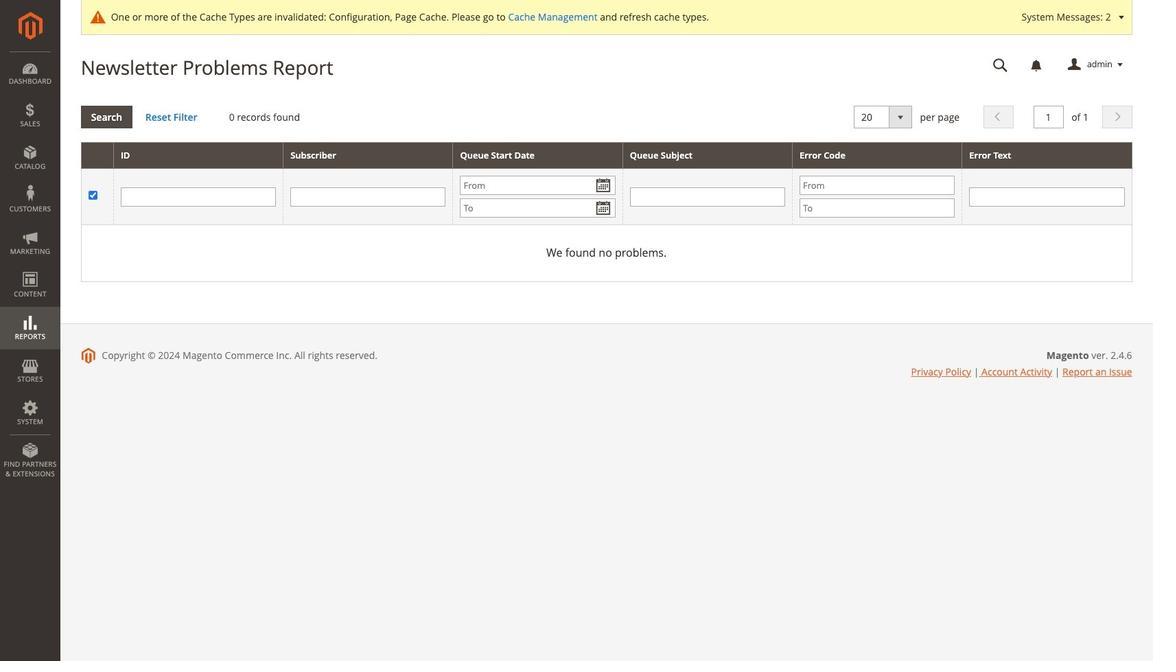 Task type: describe. For each thing, give the bounding box(es) containing it.
from text field for first to text field
[[460, 176, 616, 195]]

1 to text field from the left
[[460, 199, 616, 218]]

magento admin panel image
[[18, 12, 42, 40]]



Task type: locate. For each thing, give the bounding box(es) containing it.
None checkbox
[[88, 191, 97, 200]]

None text field
[[984, 53, 1018, 77], [1034, 105, 1064, 128], [630, 187, 785, 207], [970, 187, 1125, 207], [984, 53, 1018, 77], [1034, 105, 1064, 128], [630, 187, 785, 207], [970, 187, 1125, 207]]

2 to text field from the left
[[800, 199, 955, 218]]

From text field
[[460, 176, 616, 195], [800, 176, 955, 195]]

from text field for 2nd to text field from the left
[[800, 176, 955, 195]]

0 horizontal spatial to text field
[[460, 199, 616, 218]]

1 horizontal spatial to text field
[[800, 199, 955, 218]]

0 horizontal spatial from text field
[[460, 176, 616, 195]]

None text field
[[121, 187, 276, 207], [291, 187, 446, 207], [121, 187, 276, 207], [291, 187, 446, 207]]

1 horizontal spatial from text field
[[800, 176, 955, 195]]

To text field
[[460, 199, 616, 218], [800, 199, 955, 218]]

menu bar
[[0, 51, 60, 486]]

1 from text field from the left
[[460, 176, 616, 195]]

2 from text field from the left
[[800, 176, 955, 195]]



